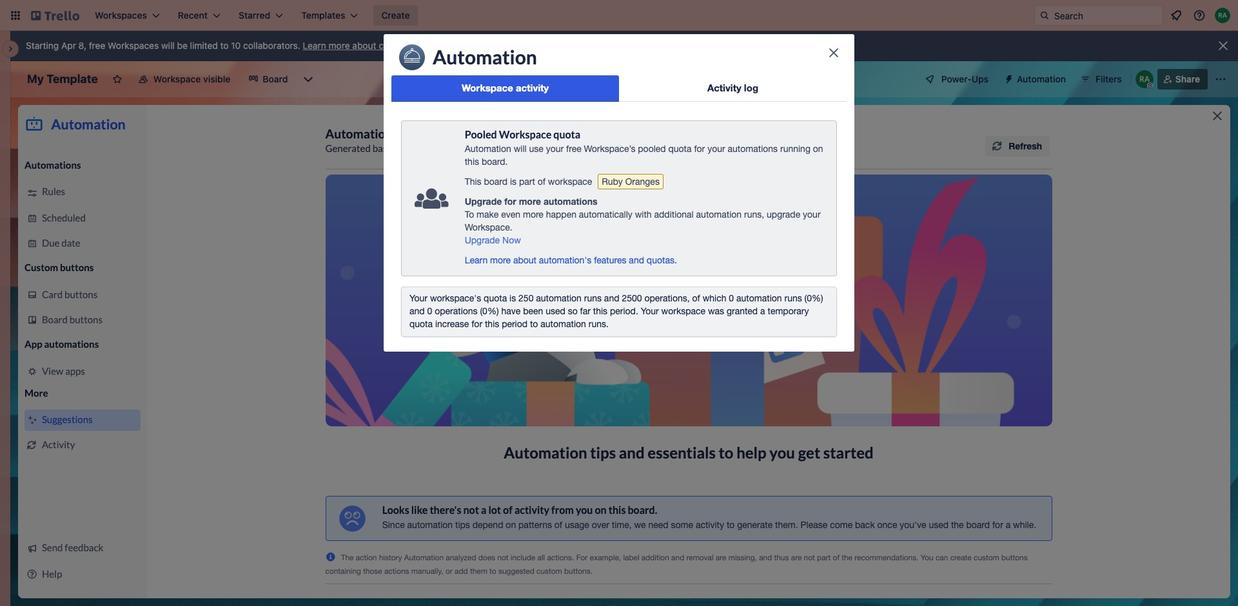 Task type: describe. For each thing, give the bounding box(es) containing it.
more
[[329, 40, 350, 51]]

limited
[[190, 40, 218, 51]]

ruby anderson (rubyanderson7) image
[[1215, 8, 1231, 23]]

power-ups
[[942, 74, 989, 84]]

template
[[47, 72, 98, 86]]

collaborators.
[[243, 40, 300, 51]]

starting apr 8, free workspaces will be limited to 10 collaborators. learn more about collaborator limits
[[26, 40, 453, 51]]

collaborator
[[379, 40, 429, 51]]

board link
[[241, 69, 296, 90]]

0 notifications image
[[1169, 8, 1184, 23]]

workspace visible button
[[130, 69, 238, 90]]

10
[[231, 40, 241, 51]]

free
[[89, 40, 105, 51]]

Board name text field
[[21, 69, 104, 90]]

limits
[[431, 40, 453, 51]]

about
[[352, 40, 376, 51]]

search image
[[1040, 10, 1050, 21]]



Task type: vqa. For each thing, say whether or not it's contained in the screenshot.
THE SELECTED
no



Task type: locate. For each thing, give the bounding box(es) containing it.
Search field
[[1050, 6, 1163, 25]]

automation
[[1017, 74, 1066, 84]]

8,
[[78, 40, 86, 51]]

automation button
[[999, 69, 1074, 90]]

power-ups button
[[916, 69, 996, 90]]

create
[[381, 10, 410, 21]]

workspace visible
[[153, 74, 230, 84]]

workspaces
[[108, 40, 159, 51]]

primary element
[[0, 0, 1238, 31]]

share
[[1176, 74, 1200, 84]]

share button
[[1158, 69, 1208, 90]]

starting
[[26, 40, 59, 51]]

star or unstar board image
[[112, 74, 122, 84]]

my template
[[27, 72, 98, 86]]

filters
[[1096, 74, 1122, 84]]

be
[[177, 40, 188, 51]]

show menu image
[[1214, 73, 1227, 86]]

filters button
[[1076, 69, 1126, 90]]

my
[[27, 72, 44, 86]]

will
[[161, 40, 175, 51]]

learn
[[303, 40, 326, 51]]

to
[[220, 40, 229, 51]]

ups
[[972, 74, 989, 84]]

board
[[263, 74, 288, 84]]

learn more about collaborator limits link
[[303, 40, 453, 51]]

apr
[[61, 40, 76, 51]]

workspace
[[153, 74, 201, 84]]

visible
[[203, 74, 230, 84]]

create button
[[374, 5, 418, 26]]

customize views image
[[302, 73, 315, 86]]

power-
[[942, 74, 972, 84]]

ruby anderson (rubyanderson7) image
[[1136, 70, 1154, 88]]

open information menu image
[[1193, 9, 1206, 22]]



